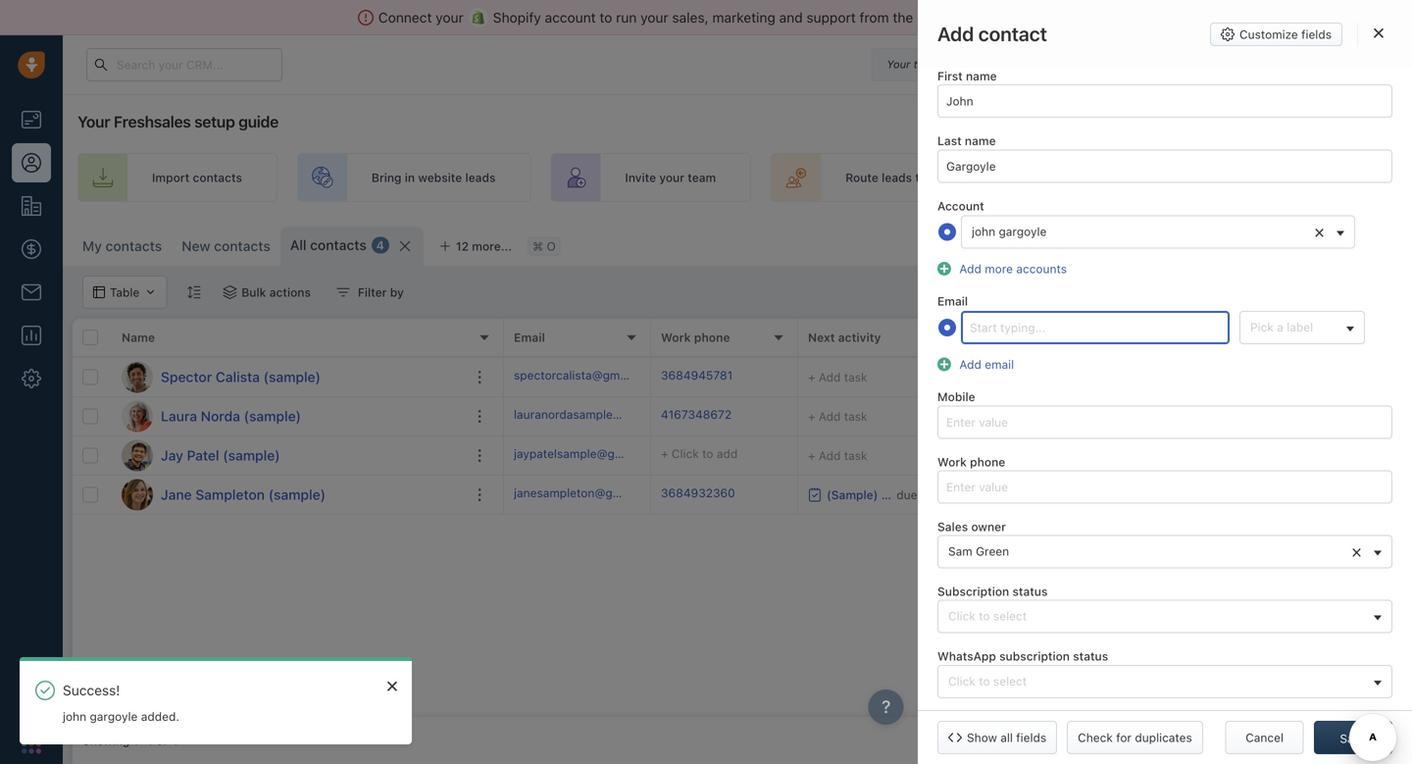 Task type: describe. For each thing, give the bounding box(es) containing it.
name for last name
[[965, 134, 996, 148]]

lauranordasample@gmail.com
[[514, 408, 681, 421]]

email inside grid
[[514, 331, 545, 344]]

your for your trial ends in 21 days
[[887, 58, 911, 71]]

press space to select this row. row containing jane sampleton (sample)
[[73, 476, 504, 515]]

jay patel (sample)
[[161, 447, 280, 464]]

press space to select this row. row containing spector calista (sample)
[[73, 358, 504, 397]]

save
[[1341, 732, 1367, 746]]

guide
[[239, 112, 279, 131]]

your freshsales setup guide
[[78, 112, 279, 131]]

import contacts link
[[78, 153, 278, 202]]

phone inside grid
[[694, 331, 731, 344]]

contacts inside import contacts link
[[193, 171, 242, 184]]

add contact
[[938, 22, 1048, 45]]

all
[[1001, 731, 1014, 745]]

Work phone text field
[[938, 470, 1393, 504]]

your inside route leads to your team link
[[931, 171, 956, 184]]

select for status
[[994, 610, 1028, 623]]

trial
[[914, 58, 934, 71]]

spectorcalista@gmail.com link
[[514, 367, 660, 388]]

customize table
[[1014, 236, 1106, 250]]

First name text field
[[938, 85, 1393, 118]]

bring in website leads
[[372, 171, 496, 184]]

john gargoyle
[[972, 225, 1047, 238]]

for
[[1117, 731, 1132, 745]]

subscription
[[1000, 650, 1071, 663]]

jay
[[161, 447, 183, 464]]

what's new image
[[1273, 57, 1286, 71]]

click for subscription status
[[949, 610, 976, 623]]

my
[[82, 238, 102, 254]]

4167348672 link
[[661, 406, 732, 427]]

3684945781
[[661, 368, 733, 382]]

whatsapp subscription status
[[938, 650, 1109, 663]]

crm.
[[917, 9, 952, 26]]

lauranordasample@gmail.com link
[[514, 406, 681, 427]]

12 more... button
[[429, 233, 523, 260]]

accounts
[[1017, 262, 1068, 276]]

customize for customize table
[[1014, 236, 1074, 250]]

o
[[547, 239, 556, 253]]

s image
[[122, 362, 153, 393]]

× for sam green
[[1352, 541, 1363, 562]]

sam green
[[949, 545, 1010, 558]]

connect your
[[379, 9, 464, 26]]

add email button
[[938, 355, 1021, 374]]

next activity
[[809, 331, 882, 344]]

(sample) for jay patel (sample)
[[223, 447, 280, 464]]

john gargoyle added.
[[63, 710, 179, 724]]

pick a label button
[[1240, 311, 1366, 344]]

to inside route leads to your team link
[[916, 171, 927, 184]]

shopify account to run your sales, marketing and support from the crm.
[[493, 9, 952, 26]]

check for duplicates button
[[1068, 721, 1204, 755]]

create
[[1117, 171, 1155, 184]]

jane
[[161, 487, 192, 503]]

(sample) for jane sampleton (sample)
[[269, 487, 326, 503]]

name row
[[73, 319, 504, 358]]

customize table button
[[983, 227, 1118, 260]]

next
[[809, 331, 835, 344]]

2 team from the left
[[959, 171, 987, 184]]

sales inside grid
[[1250, 331, 1281, 344]]

j image
[[122, 479, 153, 511]]

freshworks switcher image
[[22, 734, 41, 754]]

up
[[1397, 171, 1411, 184]]

calista
[[216, 369, 260, 385]]

laura norda (sample)
[[161, 408, 301, 424]]

sequence
[[1190, 171, 1245, 184]]

success!
[[63, 682, 120, 699]]

whatsapp
[[938, 650, 997, 663]]

run
[[616, 9, 637, 26]]

task for 18
[[845, 449, 868, 463]]

and
[[780, 9, 803, 26]]

click to select button for whatsapp subscription status
[[938, 665, 1393, 698]]

invite
[[625, 171, 657, 184]]

show all fields
[[967, 731, 1047, 745]]

bring
[[372, 171, 402, 184]]

pick a label
[[1251, 320, 1314, 334]]

email inside add contact 'dialog'
[[938, 295, 969, 308]]

3 cell from the left
[[1387, 358, 1413, 396]]

press space to select this row. row containing 54
[[504, 358, 1413, 397]]

sales,
[[673, 9, 709, 26]]

spectorcalista@gmail.com
[[514, 368, 660, 382]]

0 vertical spatial work phone
[[661, 331, 731, 344]]

last name
[[938, 134, 996, 148]]

the
[[893, 9, 914, 26]]

gargoyle for john gargoyle added.
[[90, 710, 138, 724]]

last
[[938, 134, 962, 148]]

bulk actions button
[[210, 276, 324, 309]]

1 cell from the left
[[1093, 358, 1240, 396]]

54
[[956, 368, 975, 386]]

jane sampleton (sample) link
[[161, 485, 326, 505]]

task for 54
[[845, 370, 868, 384]]

jaypatelsample@gmail.com link
[[514, 445, 665, 466]]

1–4
[[133, 734, 153, 748]]

18
[[956, 446, 973, 465]]

close image
[[1375, 27, 1385, 39]]

import contacts for import contacts link in the top of the page
[[152, 171, 242, 184]]

37
[[956, 407, 974, 425]]

0 vertical spatial sales owner
[[1250, 331, 1320, 344]]

your inside invite your team link
[[660, 171, 685, 184]]

sales inside add contact 'dialog'
[[938, 520, 969, 534]]

pick
[[1251, 320, 1274, 334]]

work phone inside add contact 'dialog'
[[938, 455, 1006, 469]]

bring in website leads link
[[297, 153, 531, 202]]

to inside press space to select this row. 'row'
[[703, 447, 714, 461]]

(sample) for laura norda (sample)
[[244, 408, 301, 424]]

set
[[1375, 171, 1394, 184]]

more...
[[472, 239, 512, 253]]

create sales sequence
[[1117, 171, 1245, 184]]

plans
[[1099, 57, 1129, 71]]

1 horizontal spatial container_wx8msf4aqz5i3rn1 image
[[809, 488, 822, 502]]

table
[[1077, 236, 1106, 250]]

press space to select this row. row containing 46
[[504, 476, 1413, 515]]

owner inside add contact 'dialog'
[[972, 520, 1007, 534]]

contacts right all
[[310, 237, 367, 253]]

label
[[1288, 320, 1314, 334]]

add contact
[[1324, 236, 1393, 250]]

click for whatsapp subscription status
[[949, 674, 976, 688]]

container_wx8msf4aqz5i3rn1 image for customize table button
[[995, 236, 1009, 250]]

days
[[992, 58, 1016, 71]]

Search your CRM... text field
[[86, 48, 283, 81]]

subscription
[[938, 585, 1010, 599]]

phone element
[[12, 680, 51, 719]]

website
[[418, 171, 462, 184]]

norda
[[201, 408, 240, 424]]

subscription status
[[938, 585, 1048, 599]]

new
[[182, 238, 211, 254]]

by
[[390, 286, 404, 299]]

0 horizontal spatial 4
[[171, 734, 178, 748]]

⌘
[[533, 239, 544, 253]]

all
[[290, 237, 307, 253]]

select for subscription
[[994, 674, 1028, 688]]

contacts right my
[[106, 238, 162, 254]]

12
[[456, 239, 469, 253]]

patel
[[187, 447, 219, 464]]



Task type: locate. For each thing, give the bounding box(es) containing it.
3684932360
[[661, 486, 736, 500]]

(sample) down spector calista (sample) link
[[244, 408, 301, 424]]

work up 46 at the right bottom
[[938, 455, 967, 469]]

2 leads from the left
[[882, 171, 913, 184]]

your up account
[[931, 171, 956, 184]]

× for john gargoyle
[[1315, 221, 1326, 242]]

0 vertical spatial ×
[[1315, 221, 1326, 242]]

click to select for subscription
[[949, 610, 1028, 623]]

in right bring
[[405, 171, 415, 184]]

gargoyle up add more accounts
[[999, 225, 1047, 238]]

your right the invite
[[660, 171, 685, 184]]

click
[[672, 447, 699, 461], [949, 610, 976, 623], [949, 674, 976, 688]]

1 vertical spatial task
[[845, 410, 868, 423]]

2 select from the top
[[994, 674, 1028, 688]]

import contacts inside button
[[1155, 236, 1245, 250]]

0 horizontal spatial ×
[[1315, 221, 1326, 242]]

0 vertical spatial work
[[661, 331, 691, 344]]

1 vertical spatial select
[[994, 674, 1028, 688]]

1 vertical spatial owner
[[972, 520, 1007, 534]]

1 vertical spatial customize
[[1014, 236, 1074, 250]]

all contacts link
[[290, 235, 367, 255]]

click to select down subscription status
[[949, 610, 1028, 623]]

3 + add task from the top
[[809, 449, 868, 463]]

route
[[846, 171, 879, 184]]

add
[[938, 22, 975, 45]]

0 vertical spatial select
[[994, 610, 1028, 623]]

⌘ o
[[533, 239, 556, 253]]

container_wx8msf4aqz5i3rn1 image
[[223, 286, 237, 299], [809, 488, 822, 502]]

name for first name
[[967, 69, 998, 83]]

sales
[[1250, 331, 1281, 344], [938, 520, 969, 534]]

add contact button
[[1298, 227, 1403, 260]]

1 vertical spatial import
[[1155, 236, 1192, 250]]

(sample)
[[264, 369, 321, 385], [244, 408, 301, 424], [223, 447, 280, 464], [269, 487, 326, 503]]

route leads to your team link
[[771, 153, 1023, 202]]

set up link
[[1300, 153, 1413, 202]]

0 vertical spatial click to select button
[[938, 600, 1393, 634]]

sampleton
[[196, 487, 265, 503]]

fields left close image
[[1302, 27, 1333, 41]]

0 vertical spatial customize
[[1240, 27, 1299, 41]]

contacts inside import contacts button
[[1195, 236, 1245, 250]]

+ add task for 37
[[809, 410, 868, 423]]

1 vertical spatial + add task
[[809, 410, 868, 423]]

first
[[938, 69, 963, 83]]

gargoyle inside add contact 'dialog'
[[999, 225, 1047, 238]]

container_wx8msf4aqz5i3rn1 image
[[995, 236, 1009, 250], [336, 286, 350, 299]]

j image
[[122, 440, 153, 471]]

team right the invite
[[688, 171, 716, 184]]

1 vertical spatial ×
[[1352, 541, 1363, 562]]

+ add task for 54
[[809, 370, 868, 384]]

task for 37
[[845, 410, 868, 423]]

1 horizontal spatial container_wx8msf4aqz5i3rn1 image
[[995, 236, 1009, 250]]

work up 3684945781
[[661, 331, 691, 344]]

1 vertical spatial email
[[514, 331, 545, 344]]

explore
[[1053, 57, 1096, 71]]

score
[[956, 331, 989, 344]]

0 horizontal spatial import contacts
[[152, 171, 242, 184]]

john down account
[[972, 225, 996, 238]]

showing 1–4 of 4
[[82, 734, 178, 748]]

0 vertical spatial owner
[[1285, 331, 1320, 344]]

contacts right new
[[214, 238, 271, 254]]

leads right route
[[882, 171, 913, 184]]

2 row group from the left
[[504, 358, 1413, 515]]

contacts
[[193, 171, 242, 184], [1195, 236, 1245, 250], [310, 237, 367, 253], [106, 238, 162, 254], [214, 238, 271, 254]]

grid
[[73, 319, 1413, 717]]

0 horizontal spatial owner
[[972, 520, 1007, 534]]

1 horizontal spatial ×
[[1352, 541, 1363, 562]]

1 team from the left
[[688, 171, 716, 184]]

1 horizontal spatial work phone
[[938, 455, 1006, 469]]

Start typing... email field
[[962, 311, 1230, 344]]

cancel
[[1246, 731, 1284, 745]]

your
[[436, 9, 464, 26], [641, 9, 669, 26], [660, 171, 685, 184], [931, 171, 956, 184]]

email up score
[[938, 295, 969, 308]]

your left freshsales
[[78, 112, 110, 131]]

work phone up 3684945781
[[661, 331, 731, 344]]

in left 21
[[965, 58, 974, 71]]

container_wx8msf4aqz5i3rn1 image for filter by button
[[336, 286, 350, 299]]

1 horizontal spatial work
[[938, 455, 967, 469]]

2 vertical spatial task
[[845, 449, 868, 463]]

click down whatsapp
[[949, 674, 976, 688]]

1 horizontal spatial owner
[[1285, 331, 1320, 344]]

(sample) down name row
[[264, 369, 321, 385]]

customize inside button
[[1014, 236, 1074, 250]]

1 vertical spatial your
[[78, 112, 110, 131]]

container_wx8msf4aqz5i3rn1 image up more
[[995, 236, 1009, 250]]

customize inside button
[[1240, 27, 1299, 41]]

filter by button
[[324, 276, 417, 309]]

1 horizontal spatial phone
[[971, 455, 1006, 469]]

+ for 37
[[809, 410, 816, 423]]

1 click to select button from the top
[[938, 600, 1393, 634]]

phone
[[694, 331, 731, 344], [971, 455, 1006, 469]]

1 horizontal spatial import contacts
[[1155, 236, 1245, 250]]

container_wx8msf4aqz5i3rn1 image inside customize table button
[[995, 236, 1009, 250]]

0 horizontal spatial customize
[[1014, 236, 1074, 250]]

0 horizontal spatial import
[[152, 171, 190, 184]]

click inside press space to select this row. 'row'
[[672, 447, 699, 461]]

click to select
[[949, 610, 1028, 623], [949, 674, 1028, 688]]

select down subscription status
[[994, 610, 1028, 623]]

import for import contacts button
[[1155, 236, 1192, 250]]

1 horizontal spatial customize
[[1240, 27, 1299, 41]]

leads
[[466, 171, 496, 184], [882, 171, 913, 184]]

1 select from the top
[[994, 610, 1028, 623]]

1 horizontal spatial in
[[965, 58, 974, 71]]

john for john gargoyle
[[972, 225, 996, 238]]

1 horizontal spatial email
[[938, 295, 969, 308]]

sales owner inside add contact 'dialog'
[[938, 520, 1007, 534]]

0 vertical spatial name
[[967, 69, 998, 83]]

owner up green
[[972, 520, 1007, 534]]

0 vertical spatial email
[[938, 295, 969, 308]]

press space to select this row. row containing 18
[[504, 437, 1413, 476]]

customize fields
[[1240, 27, 1333, 41]]

owner right a
[[1285, 331, 1320, 344]]

0 vertical spatial click to select
[[949, 610, 1028, 623]]

phone up 46 at the right bottom
[[971, 455, 1006, 469]]

spectorcalista@gmail.com 3684945781
[[514, 368, 733, 382]]

show all fields button
[[938, 721, 1058, 755]]

0 vertical spatial import
[[152, 171, 190, 184]]

mobile
[[938, 390, 976, 404]]

route leads to your team
[[846, 171, 987, 184]]

close image
[[388, 681, 397, 692]]

+ for 54
[[809, 370, 816, 384]]

2 click to select button from the top
[[938, 665, 1393, 698]]

sales
[[1158, 171, 1187, 184]]

0 horizontal spatial in
[[405, 171, 415, 184]]

0 vertical spatial phone
[[694, 331, 731, 344]]

1 horizontal spatial your
[[887, 58, 911, 71]]

1 vertical spatial 4
[[171, 734, 178, 748]]

account
[[938, 199, 985, 213]]

1 vertical spatial import contacts
[[1155, 236, 1245, 250]]

1 click to select from the top
[[949, 610, 1028, 623]]

janesampleton@gmail.com
[[514, 486, 663, 500]]

+
[[809, 370, 816, 384], [809, 410, 816, 423], [661, 447, 669, 461], [809, 449, 816, 463]]

send email image
[[1229, 59, 1243, 71]]

1 vertical spatial click to select button
[[938, 665, 1393, 698]]

0 vertical spatial + add task
[[809, 370, 868, 384]]

click down subscription
[[949, 610, 976, 623]]

0 horizontal spatial work
[[661, 331, 691, 344]]

freshsales
[[114, 112, 191, 131]]

1 horizontal spatial import
[[1155, 236, 1192, 250]]

john down success!
[[63, 710, 86, 724]]

1 vertical spatial work
[[938, 455, 967, 469]]

46
[[956, 485, 976, 504]]

2 cell from the left
[[1240, 358, 1387, 396]]

import contacts
[[152, 171, 242, 184], [1155, 236, 1245, 250]]

fields inside button
[[1017, 731, 1047, 745]]

2 click to select from the top
[[949, 674, 1028, 688]]

name right last
[[965, 134, 996, 148]]

john for john gargoyle added.
[[63, 710, 86, 724]]

0 vertical spatial in
[[965, 58, 974, 71]]

leads right website
[[466, 171, 496, 184]]

0 vertical spatial task
[[845, 370, 868, 384]]

phone image
[[22, 690, 41, 709]]

your right run
[[641, 9, 669, 26]]

work phone
[[661, 331, 731, 344], [938, 455, 1006, 469]]

import contacts down sequence
[[1155, 236, 1245, 250]]

setup
[[194, 112, 235, 131]]

21
[[977, 58, 989, 71]]

Last name text field
[[938, 149, 1393, 183]]

1 horizontal spatial leads
[[882, 171, 913, 184]]

+ add task for 18
[[809, 449, 868, 463]]

1 vertical spatial in
[[405, 171, 415, 184]]

row group
[[73, 358, 504, 515], [504, 358, 1413, 515]]

4 right of
[[171, 734, 178, 748]]

phone up 3684945781
[[694, 331, 731, 344]]

0 horizontal spatial gargoyle
[[90, 710, 138, 724]]

0 horizontal spatial work phone
[[661, 331, 731, 344]]

customize for customize fields
[[1240, 27, 1299, 41]]

support
[[807, 9, 856, 26]]

row group containing spector calista (sample)
[[73, 358, 504, 515]]

1 row group from the left
[[73, 358, 504, 515]]

john inside add contact 'dialog'
[[972, 225, 996, 238]]

import contacts down the setup
[[152, 171, 242, 184]]

customize
[[1240, 27, 1299, 41], [1014, 236, 1074, 250]]

1 + add task from the top
[[809, 370, 868, 384]]

fields
[[1302, 27, 1333, 41], [1017, 731, 1047, 745]]

1 horizontal spatial 4
[[377, 238, 384, 252]]

email up spectorcalista@gmail.com
[[514, 331, 545, 344]]

0 vertical spatial sales
[[1250, 331, 1281, 344]]

1 vertical spatial phone
[[971, 455, 1006, 469]]

my contacts button
[[73, 227, 172, 266], [82, 238, 162, 254]]

my contacts
[[82, 238, 162, 254]]

0 horizontal spatial john
[[63, 710, 86, 724]]

1 horizontal spatial team
[[959, 171, 987, 184]]

name
[[967, 69, 998, 83], [965, 134, 996, 148]]

1 task from the top
[[845, 370, 868, 384]]

1 vertical spatial name
[[965, 134, 996, 148]]

import down "sales"
[[1155, 236, 1192, 250]]

(sample) right sampleton
[[269, 487, 326, 503]]

1 vertical spatial status
[[1074, 650, 1109, 663]]

2 vertical spatial click
[[949, 674, 976, 688]]

0 vertical spatial click
[[672, 447, 699, 461]]

0 horizontal spatial fields
[[1017, 731, 1047, 745]]

create sales sequence link
[[1042, 153, 1281, 202]]

1 horizontal spatial status
[[1074, 650, 1109, 663]]

fields inside button
[[1302, 27, 1333, 41]]

0 vertical spatial container_wx8msf4aqz5i3rn1 image
[[995, 236, 1009, 250]]

gargoyle up showing
[[90, 710, 138, 724]]

jaypatelsample@gmail.com
[[514, 447, 665, 461]]

gargoyle for john gargoyle
[[999, 225, 1047, 238]]

add
[[717, 447, 738, 461]]

1 vertical spatial sales owner
[[938, 520, 1007, 534]]

customize up what's new icon
[[1240, 27, 1299, 41]]

grid containing 54
[[73, 319, 1413, 717]]

(sample) inside "link"
[[269, 487, 326, 503]]

add contact dialog
[[918, 0, 1413, 764]]

3 task from the top
[[845, 449, 868, 463]]

0 vertical spatial john
[[972, 225, 996, 238]]

fields right all
[[1017, 731, 1047, 745]]

12 more...
[[456, 239, 512, 253]]

0 vertical spatial your
[[887, 58, 911, 71]]

0 horizontal spatial phone
[[694, 331, 731, 344]]

your left "trial"
[[887, 58, 911, 71]]

sales up sam
[[938, 520, 969, 534]]

work inside add contact 'dialog'
[[938, 455, 967, 469]]

0 vertical spatial container_wx8msf4aqz5i3rn1 image
[[223, 286, 237, 299]]

contact
[[979, 22, 1048, 45]]

1 vertical spatial work phone
[[938, 455, 1006, 469]]

1 vertical spatial gargoyle
[[90, 710, 138, 724]]

shopify
[[493, 9, 541, 26]]

work inside grid
[[661, 331, 691, 344]]

1 vertical spatial container_wx8msf4aqz5i3rn1 image
[[336, 286, 350, 299]]

2 + add task from the top
[[809, 410, 868, 423]]

filter by
[[358, 286, 404, 299]]

container_wx8msf4aqz5i3rn1 image left filter
[[336, 286, 350, 299]]

marketing
[[713, 9, 776, 26]]

your right connect at left
[[436, 9, 464, 26]]

work phone up 46 at the right bottom
[[938, 455, 1006, 469]]

0 horizontal spatial sales owner
[[938, 520, 1007, 534]]

0 horizontal spatial container_wx8msf4aqz5i3rn1 image
[[336, 286, 350, 299]]

import contacts for import contacts button
[[1155, 236, 1245, 250]]

0 vertical spatial gargoyle
[[999, 225, 1047, 238]]

contacts down sequence
[[1195, 236, 1245, 250]]

click down 4167348672 link
[[672, 447, 699, 461]]

0 vertical spatial 4
[[377, 238, 384, 252]]

contacts down the setup
[[193, 171, 242, 184]]

import contacts group
[[1128, 227, 1288, 260]]

1 horizontal spatial john
[[972, 225, 996, 238]]

2 vertical spatial + add task
[[809, 449, 868, 463]]

press space to select this row. row
[[73, 358, 504, 397], [504, 358, 1413, 397], [73, 397, 504, 437], [504, 397, 1413, 437], [73, 437, 504, 476], [504, 437, 1413, 476], [73, 476, 504, 515], [504, 476, 1413, 515]]

4 inside the all contacts 4
[[377, 238, 384, 252]]

4167348672
[[661, 408, 732, 421]]

your for your freshsales setup guide
[[78, 112, 110, 131]]

connect
[[379, 9, 432, 26]]

add more accounts link
[[955, 262, 1068, 276]]

1 horizontal spatial sales owner
[[1250, 331, 1320, 344]]

(sample) for spector calista (sample)
[[264, 369, 321, 385]]

1 vertical spatial click
[[949, 610, 976, 623]]

Mobile text field
[[938, 406, 1393, 439]]

2 task from the top
[[845, 410, 868, 423]]

check for duplicates
[[1079, 731, 1193, 745]]

0 horizontal spatial sales
[[938, 520, 969, 534]]

1 horizontal spatial sales
[[1250, 331, 1281, 344]]

select down whatsapp subscription status
[[994, 674, 1028, 688]]

0 horizontal spatial leads
[[466, 171, 496, 184]]

press space to select this row. row containing 37
[[504, 397, 1413, 437]]

0 horizontal spatial team
[[688, 171, 716, 184]]

container_wx8msf4aqz5i3rn1 image inside filter by button
[[336, 286, 350, 299]]

l image
[[122, 401, 153, 432]]

customize up accounts
[[1014, 236, 1074, 250]]

0 horizontal spatial your
[[78, 112, 110, 131]]

1 horizontal spatial gargoyle
[[999, 225, 1047, 238]]

sales left the label
[[1250, 331, 1281, 344]]

to
[[600, 9, 613, 26], [916, 171, 927, 184], [703, 447, 714, 461], [979, 610, 991, 623], [979, 674, 991, 688]]

cell
[[1093, 358, 1240, 396], [1240, 358, 1387, 396], [1387, 358, 1413, 396]]

name right first
[[967, 69, 998, 83]]

status
[[1013, 585, 1048, 599], [1074, 650, 1109, 663]]

import
[[152, 171, 190, 184], [1155, 236, 1192, 250]]

0 vertical spatial fields
[[1302, 27, 1333, 41]]

press space to select this row. row containing laura norda (sample)
[[73, 397, 504, 437]]

customize fields button
[[1211, 23, 1343, 46]]

click to select for whatsapp
[[949, 674, 1028, 688]]

1 vertical spatial click to select
[[949, 674, 1028, 688]]

your trial ends in 21 days
[[887, 58, 1016, 71]]

tags
[[1103, 331, 1130, 344]]

0 vertical spatial status
[[1013, 585, 1048, 599]]

row group containing 54
[[504, 358, 1413, 515]]

1 vertical spatial container_wx8msf4aqz5i3rn1 image
[[809, 488, 822, 502]]

1 vertical spatial sales
[[938, 520, 969, 534]]

+ for 18
[[809, 449, 816, 463]]

4 up filter by
[[377, 238, 384, 252]]

click to select button for subscription status
[[938, 600, 1393, 634]]

1 vertical spatial fields
[[1017, 731, 1047, 745]]

check
[[1079, 731, 1114, 745]]

1 vertical spatial john
[[63, 710, 86, 724]]

0 horizontal spatial email
[[514, 331, 545, 344]]

3684932360 link
[[661, 485, 736, 505]]

press space to select this row. row containing jay patel (sample)
[[73, 437, 504, 476]]

import for import contacts link in the top of the page
[[152, 171, 190, 184]]

import down your freshsales setup guide
[[152, 171, 190, 184]]

1 leads from the left
[[466, 171, 496, 184]]

phone inside add contact 'dialog'
[[971, 455, 1006, 469]]

+ add task
[[809, 370, 868, 384], [809, 410, 868, 423], [809, 449, 868, 463]]

import inside button
[[1155, 236, 1192, 250]]

jane sampleton (sample)
[[161, 487, 326, 503]]

3684945781 link
[[661, 367, 733, 388]]

0 vertical spatial import contacts
[[152, 171, 242, 184]]

invite your team
[[625, 171, 716, 184]]

0 horizontal spatial status
[[1013, 585, 1048, 599]]

(sample) up jane sampleton (sample)
[[223, 447, 280, 464]]

click to select down whatsapp
[[949, 674, 1028, 688]]

showing
[[82, 734, 130, 748]]

container_wx8msf4aqz5i3rn1 image inside bulk actions button
[[223, 286, 237, 299]]

new contacts
[[182, 238, 271, 254]]

team up account
[[959, 171, 987, 184]]

1 horizontal spatial fields
[[1302, 27, 1333, 41]]



Task type: vqa. For each thing, say whether or not it's contained in the screenshot.
Owner
yes



